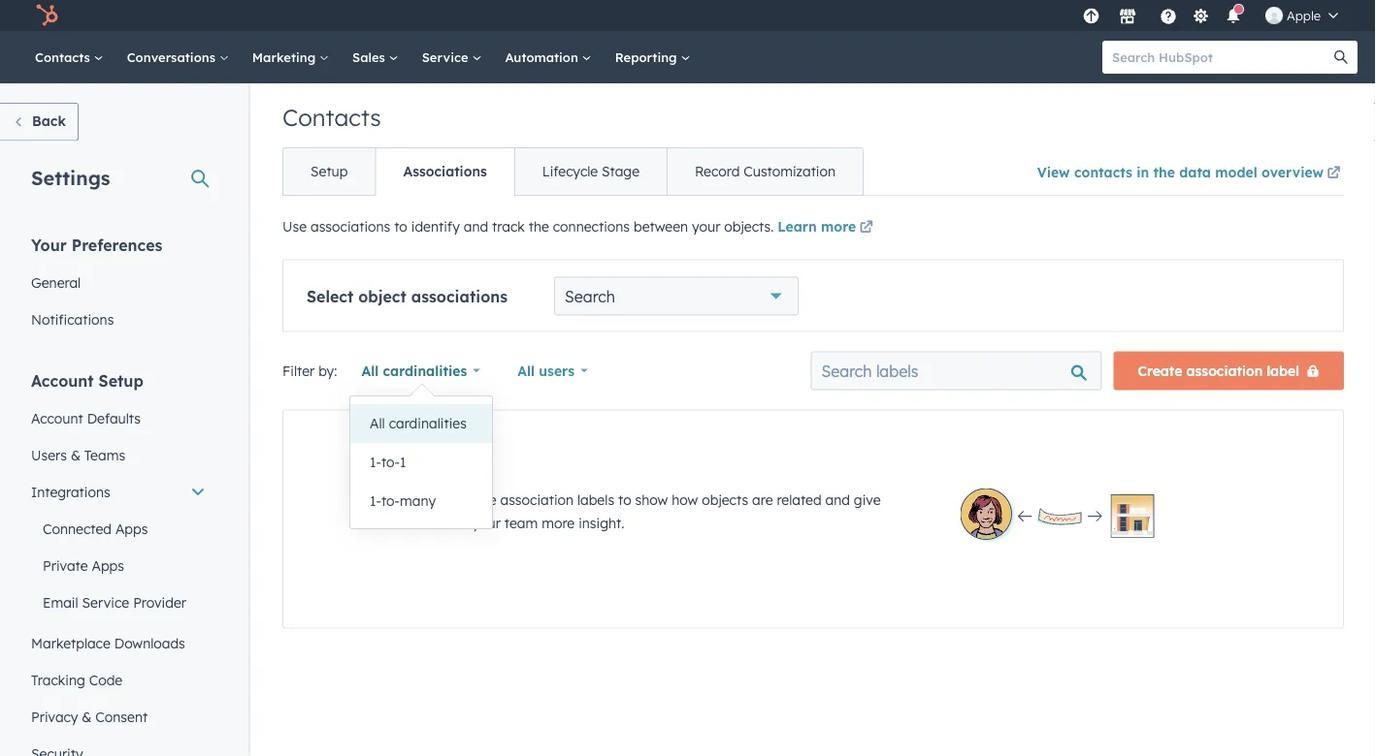 Task type: vqa. For each thing, say whether or not it's contained in the screenshot.
'Association'
yes



Task type: locate. For each thing, give the bounding box(es) containing it.
1 vertical spatial account
[[31, 410, 83, 427]]

your left objects.
[[692, 218, 720, 235]]

all cardinalities up all cardinalities button
[[361, 362, 467, 379]]

0 horizontal spatial setup
[[99, 371, 143, 391]]

1 vertical spatial all cardinalities
[[370, 415, 467, 432]]

1 horizontal spatial use
[[472, 492, 496, 508]]

& right users
[[71, 447, 80, 464]]

service right the sales link
[[422, 49, 472, 65]]

to left show
[[618, 492, 631, 508]]

0 vertical spatial and
[[464, 218, 488, 235]]

select
[[307, 287, 353, 306]]

0 vertical spatial contacts
[[35, 49, 94, 65]]

track
[[492, 218, 525, 235]]

associations
[[310, 218, 390, 235], [411, 287, 508, 306]]

1 horizontal spatial &
[[82, 709, 92, 726]]

0 vertical spatial cardinalities
[[383, 362, 467, 379]]

0 horizontal spatial &
[[71, 447, 80, 464]]

0 vertical spatial apps
[[115, 521, 148, 538]]

by:
[[318, 362, 337, 379]]

1 vertical spatial and
[[825, 492, 850, 508]]

privacy & consent
[[31, 709, 148, 726]]

&
[[71, 447, 80, 464], [82, 709, 92, 726]]

1 horizontal spatial to
[[618, 492, 631, 508]]

association inside use association labels to show how objects are related and give your team more insight.
[[500, 492, 574, 508]]

cardinalities
[[383, 362, 467, 379], [389, 415, 467, 432]]

contacts down the hubspot link
[[35, 49, 94, 65]]

to
[[394, 218, 407, 235], [618, 492, 631, 508]]

1 vertical spatial association
[[500, 492, 574, 508]]

associations link
[[375, 148, 514, 195]]

0 vertical spatial to-
[[381, 454, 400, 471]]

account up users
[[31, 410, 83, 427]]

1 account from the top
[[31, 371, 94, 391]]

1- inside 1-to-1 button
[[370, 454, 381, 471]]

filter
[[282, 362, 315, 379]]

your
[[692, 218, 720, 235], [472, 515, 501, 532]]

use
[[282, 218, 307, 235], [472, 492, 496, 508]]

settings image
[[1192, 8, 1210, 26]]

associations
[[403, 163, 487, 180]]

all cardinalities
[[361, 362, 467, 379], [370, 415, 467, 432]]

apps up email service provider
[[92, 558, 124, 574]]

objects.
[[724, 218, 774, 235]]

1- inside 1-to-many button
[[370, 493, 381, 510]]

0 vertical spatial &
[[71, 447, 80, 464]]

0 vertical spatial associations
[[310, 218, 390, 235]]

to- for many
[[381, 493, 400, 510]]

more inside use association labels to show how objects are related and give your team more insight.
[[542, 515, 575, 532]]

users
[[539, 362, 575, 379]]

Search labels search field
[[811, 352, 1102, 391]]

1 horizontal spatial setup
[[311, 163, 348, 180]]

users & teams link
[[19, 437, 217, 474]]

1 vertical spatial 1-
[[370, 493, 381, 510]]

association up team
[[500, 492, 574, 508]]

1 vertical spatial to
[[618, 492, 631, 508]]

& right 'privacy'
[[82, 709, 92, 726]]

stage
[[602, 163, 640, 180]]

use association labels to show how objects are related and give your team more insight.
[[472, 492, 881, 532]]

between
[[634, 218, 688, 235]]

1 vertical spatial cardinalities
[[389, 415, 467, 432]]

all for all users popup button
[[517, 362, 535, 379]]

connected
[[43, 521, 112, 538]]

lifecycle
[[542, 163, 598, 180]]

help button
[[1152, 0, 1185, 31]]

service inside account setup element
[[82, 594, 129, 611]]

service down private apps link
[[82, 594, 129, 611]]

1 vertical spatial your
[[472, 515, 501, 532]]

0 vertical spatial setup
[[311, 163, 348, 180]]

the
[[1153, 164, 1175, 180], [529, 218, 549, 235]]

email
[[43, 594, 78, 611]]

apps down integrations button
[[115, 521, 148, 538]]

use right many
[[472, 492, 496, 508]]

1
[[400, 454, 406, 471]]

use down setup link
[[282, 218, 307, 235]]

0 horizontal spatial service
[[82, 594, 129, 611]]

2 to- from the top
[[381, 493, 400, 510]]

all right by:
[[361, 362, 379, 379]]

select object associations
[[307, 287, 508, 306]]

1 vertical spatial to-
[[381, 493, 400, 510]]

all cardinalities up 1-to-1 button
[[370, 415, 467, 432]]

connections
[[553, 218, 630, 235]]

view contacts in the data model overview link
[[1037, 151, 1344, 195]]

1 vertical spatial service
[[82, 594, 129, 611]]

0 vertical spatial service
[[422, 49, 472, 65]]

1 vertical spatial use
[[472, 492, 496, 508]]

code
[[89, 672, 122, 689]]

your left team
[[472, 515, 501, 532]]

and left give
[[825, 492, 850, 508]]

0 vertical spatial 1-
[[370, 454, 381, 471]]

1 vertical spatial apps
[[92, 558, 124, 574]]

to- down 1-to-1
[[381, 493, 400, 510]]

contacts link
[[23, 31, 115, 83]]

link opens in a new window image
[[1327, 167, 1341, 180]]

0 vertical spatial all cardinalities
[[361, 362, 467, 379]]

& for privacy
[[82, 709, 92, 726]]

0 vertical spatial use
[[282, 218, 307, 235]]

email service provider
[[43, 594, 186, 611]]

consent
[[95, 709, 148, 726]]

0 horizontal spatial your
[[472, 515, 501, 532]]

your preferences element
[[19, 234, 217, 338]]

all left 'users'
[[517, 362, 535, 379]]

how
[[672, 492, 698, 508]]

marketplaces image
[[1119, 9, 1136, 26]]

the right track
[[529, 218, 549, 235]]

navigation
[[282, 148, 864, 196]]

0 vertical spatial the
[[1153, 164, 1175, 180]]

1- down 1-to-1
[[370, 493, 381, 510]]

& inside 'link'
[[71, 447, 80, 464]]

all inside popup button
[[517, 362, 535, 379]]

more right learn
[[821, 218, 856, 235]]

account defaults link
[[19, 400, 217, 437]]

all cardinalities inside button
[[370, 415, 467, 432]]

use inside use association labels to show how objects are related and give your team more insight.
[[472, 492, 496, 508]]

1 vertical spatial contacts
[[282, 103, 381, 132]]

1- for 1-to-1
[[370, 454, 381, 471]]

association inside button
[[1186, 362, 1263, 379]]

to-
[[381, 454, 400, 471], [381, 493, 400, 510]]

connected apps
[[43, 521, 148, 538]]

setup inside navigation
[[311, 163, 348, 180]]

0 horizontal spatial contacts
[[35, 49, 94, 65]]

1 vertical spatial &
[[82, 709, 92, 726]]

associations down identify
[[411, 287, 508, 306]]

more right team
[[542, 515, 575, 532]]

the right in
[[1153, 164, 1175, 180]]

all inside button
[[370, 415, 385, 432]]

search
[[565, 287, 615, 306]]

object
[[358, 287, 406, 306]]

users & teams
[[31, 447, 125, 464]]

1 horizontal spatial contacts
[[282, 103, 381, 132]]

insight.
[[578, 515, 624, 532]]

0 horizontal spatial and
[[464, 218, 488, 235]]

users
[[31, 447, 67, 464]]

1 horizontal spatial associations
[[411, 287, 508, 306]]

0 horizontal spatial use
[[282, 218, 307, 235]]

cardinalities up all cardinalities button
[[383, 362, 467, 379]]

1- left 1
[[370, 454, 381, 471]]

your inside use association labels to show how objects are related and give your team more insight.
[[472, 515, 501, 532]]

navigation containing setup
[[282, 148, 864, 196]]

1 vertical spatial setup
[[99, 371, 143, 391]]

2 account from the top
[[31, 410, 83, 427]]

link opens in a new window image
[[1327, 162, 1341, 185], [859, 217, 873, 240], [859, 222, 873, 235]]

to- up "1-to-many"
[[381, 454, 400, 471]]

Search HubSpot search field
[[1102, 41, 1340, 74]]

0 horizontal spatial the
[[529, 218, 549, 235]]

tracking code
[[31, 672, 122, 689]]

cardinalities up 1-to-1 button
[[389, 415, 467, 432]]

1 1- from the top
[[370, 454, 381, 471]]

connected apps link
[[19, 511, 217, 548]]

record customization link
[[667, 148, 863, 195]]

all up 1-to-1
[[370, 415, 385, 432]]

1- for 1-to-many
[[370, 493, 381, 510]]

0 vertical spatial account
[[31, 371, 94, 391]]

learn more link
[[778, 217, 876, 240]]

1-
[[370, 454, 381, 471], [370, 493, 381, 510]]

account up account defaults
[[31, 371, 94, 391]]

1 horizontal spatial more
[[821, 218, 856, 235]]

0 vertical spatial association
[[1186, 362, 1263, 379]]

2 1- from the top
[[370, 493, 381, 510]]

and left track
[[464, 218, 488, 235]]

team
[[504, 515, 538, 532]]

0 vertical spatial more
[[821, 218, 856, 235]]

apps for private apps
[[92, 558, 124, 574]]

notifications link
[[19, 301, 217, 338]]

1 horizontal spatial and
[[825, 492, 850, 508]]

0 vertical spatial to
[[394, 218, 407, 235]]

0 horizontal spatial association
[[500, 492, 574, 508]]

contacts
[[1074, 164, 1132, 180]]

list box
[[350, 397, 492, 529]]

all
[[361, 362, 379, 379], [517, 362, 535, 379], [370, 415, 385, 432]]

1 horizontal spatial association
[[1186, 362, 1263, 379]]

use for use associations to identify and track the connections between your objects.
[[282, 218, 307, 235]]

all inside dropdown button
[[361, 362, 379, 379]]

account for account setup
[[31, 371, 94, 391]]

account setup
[[31, 371, 143, 391]]

marketing link
[[240, 31, 341, 83]]

to left identify
[[394, 218, 407, 235]]

contacts
[[35, 49, 94, 65], [282, 103, 381, 132]]

0 vertical spatial your
[[692, 218, 720, 235]]

contacts up setup link
[[282, 103, 381, 132]]

list box containing all cardinalities
[[350, 397, 492, 529]]

setup
[[311, 163, 348, 180], [99, 371, 143, 391]]

0 horizontal spatial more
[[542, 515, 575, 532]]

marketplace downloads link
[[19, 625, 217, 662]]

association left label
[[1186, 362, 1263, 379]]

1 vertical spatial more
[[542, 515, 575, 532]]

1 to- from the top
[[381, 454, 400, 471]]

apps
[[115, 521, 148, 538], [92, 558, 124, 574]]

associations down setup link
[[310, 218, 390, 235]]

1 horizontal spatial the
[[1153, 164, 1175, 180]]

automation link
[[493, 31, 603, 83]]

integrations button
[[19, 474, 217, 511]]

search button
[[1325, 41, 1358, 74]]

to inside use association labels to show how objects are related and give your team more insight.
[[618, 492, 631, 508]]

0 horizontal spatial to
[[394, 218, 407, 235]]



Task type: describe. For each thing, give the bounding box(es) containing it.
create
[[1138, 362, 1182, 379]]

link opens in a new window image inside view contacts in the data model overview link
[[1327, 162, 1341, 185]]

link opens in a new window image inside learn more link
[[859, 222, 873, 235]]

cardinalities inside all cardinalities button
[[389, 415, 467, 432]]

general
[[31, 274, 81, 291]]

all cardinalities button
[[350, 405, 492, 443]]

overview
[[1262, 164, 1324, 180]]

1-to-many button
[[350, 482, 492, 521]]

account setup element
[[19, 370, 217, 757]]

to- for 1
[[381, 454, 400, 471]]

association for use
[[500, 492, 574, 508]]

general link
[[19, 264, 217, 301]]

tracking code link
[[19, 662, 217, 699]]

lifecycle stage
[[542, 163, 640, 180]]

privacy & consent link
[[19, 699, 217, 736]]

association for create
[[1186, 362, 1263, 379]]

learn
[[778, 218, 817, 235]]

account for account defaults
[[31, 410, 83, 427]]

sales link
[[341, 31, 410, 83]]

all cardinalities button
[[349, 352, 493, 391]]

apps for connected apps
[[115, 521, 148, 538]]

1 horizontal spatial your
[[692, 218, 720, 235]]

integrations
[[31, 484, 110, 501]]

service link
[[410, 31, 493, 83]]

objects
[[702, 492, 748, 508]]

use for use association labels to show how objects are related and give your team more insight.
[[472, 492, 496, 508]]

give
[[854, 492, 881, 508]]

learn more
[[778, 218, 856, 235]]

related
[[777, 492, 822, 508]]

many
[[400, 493, 436, 510]]

setup link
[[283, 148, 375, 195]]

apple button
[[1254, 0, 1350, 31]]

back link
[[0, 103, 79, 141]]

1 horizontal spatial service
[[422, 49, 472, 65]]

settings
[[31, 165, 110, 190]]

marketing
[[252, 49, 319, 65]]

defaults
[[87, 410, 141, 427]]

use associations to identify and track the connections between your objects.
[[282, 218, 778, 235]]

1 vertical spatial associations
[[411, 287, 508, 306]]

marketplace downloads
[[31, 635, 185, 652]]

preferences
[[72, 235, 162, 255]]

bob builder image
[[1265, 7, 1283, 24]]

hubspot image
[[35, 4, 58, 27]]

customization
[[744, 163, 836, 180]]

1 vertical spatial the
[[529, 218, 549, 235]]

identify
[[411, 218, 460, 235]]

view contacts in the data model overview
[[1037, 164, 1324, 180]]

create association label button
[[1114, 352, 1344, 391]]

notifications image
[[1225, 9, 1242, 26]]

data
[[1179, 164, 1211, 180]]

upgrade link
[[1079, 5, 1103, 26]]

are
[[752, 492, 773, 508]]

sales
[[352, 49, 389, 65]]

teams
[[84, 447, 125, 464]]

reporting link
[[603, 31, 702, 83]]

tracking
[[31, 672, 85, 689]]

apple menu
[[1077, 0, 1352, 31]]

all users
[[517, 362, 575, 379]]

0 horizontal spatial associations
[[310, 218, 390, 235]]

all for all cardinalities dropdown button
[[361, 362, 379, 379]]

cardinalities inside all cardinalities dropdown button
[[383, 362, 467, 379]]

back
[[32, 113, 66, 130]]

filter by:
[[282, 362, 337, 379]]

conversations
[[127, 49, 219, 65]]

your
[[31, 235, 67, 255]]

1-to-many
[[370, 493, 436, 510]]

& for users
[[71, 447, 80, 464]]

all users button
[[505, 352, 601, 391]]

help image
[[1160, 9, 1177, 26]]

reporting
[[615, 49, 681, 65]]

create association label
[[1138, 362, 1299, 379]]

in
[[1137, 164, 1149, 180]]

lifecycle stage link
[[514, 148, 667, 195]]

search image
[[1334, 50, 1348, 64]]

account defaults
[[31, 410, 141, 427]]

settings link
[[1189, 5, 1213, 26]]

record
[[695, 163, 740, 180]]

private
[[43, 558, 88, 574]]

marketplaces button
[[1107, 0, 1148, 31]]

downloads
[[114, 635, 185, 652]]

apple
[[1287, 7, 1321, 23]]

all cardinalities inside dropdown button
[[361, 362, 467, 379]]

marketplace
[[31, 635, 110, 652]]

notifications
[[31, 311, 114, 328]]

your preferences
[[31, 235, 162, 255]]

model
[[1215, 164, 1257, 180]]

automation
[[505, 49, 582, 65]]

1-to-1 button
[[350, 443, 492, 482]]

labels
[[577, 492, 614, 508]]

private apps
[[43, 558, 124, 574]]

provider
[[133, 594, 186, 611]]

notifications button
[[1217, 0, 1250, 31]]

upgrade image
[[1082, 8, 1100, 26]]

and inside use association labels to show how objects are related and give your team more insight.
[[825, 492, 850, 508]]

hubspot link
[[23, 4, 73, 27]]

show
[[635, 492, 668, 508]]

1-to-1
[[370, 454, 406, 471]]

privacy
[[31, 709, 78, 726]]

email service provider link
[[19, 585, 217, 622]]



